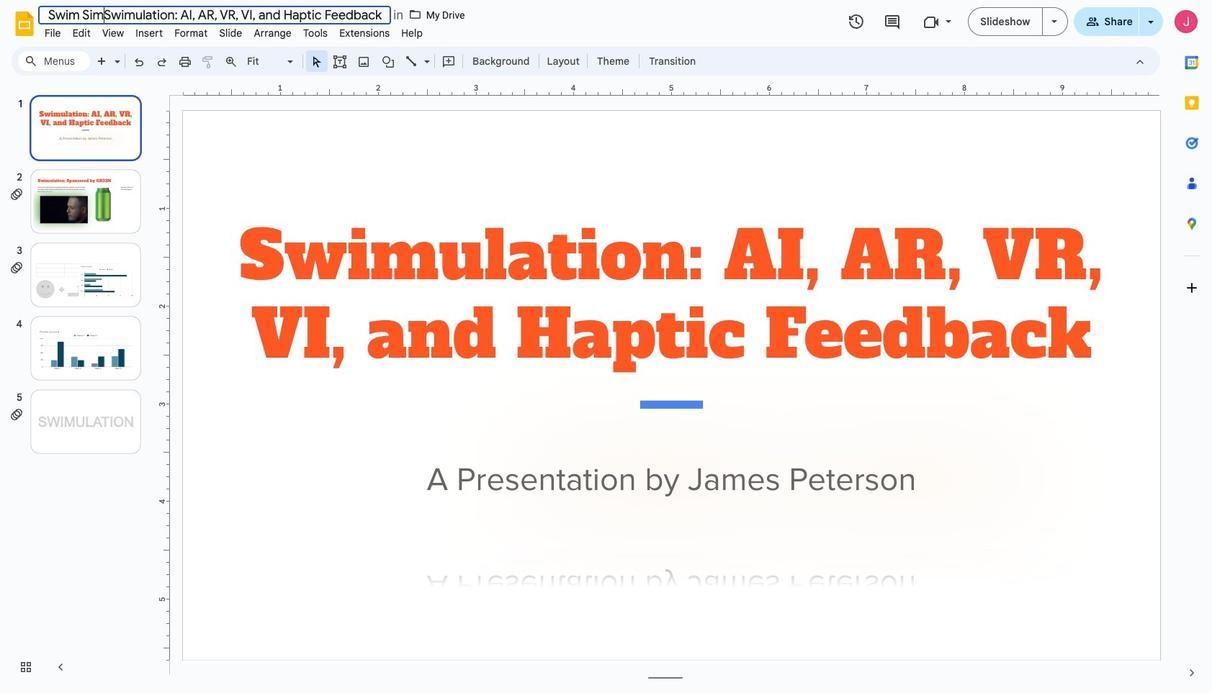 Task type: vqa. For each thing, say whether or not it's contained in the screenshot.
list item
no



Task type: describe. For each thing, give the bounding box(es) containing it.
redo (⌘y) image
[[155, 55, 169, 69]]

Zoom field
[[243, 51, 300, 72]]

select line image
[[421, 52, 430, 57]]

Rename text field
[[38, 6, 391, 25]]

paint format image
[[201, 55, 215, 69]]

Zoom text field
[[245, 51, 285, 71]]

4 menu item from the left
[[130, 25, 169, 42]]

print (⌘p) image
[[178, 55, 192, 69]]

material image
[[409, 8, 422, 21]]

tab list inside menu bar banner
[[1172, 43, 1213, 654]]

last edit was on october 30, 2023 image
[[848, 13, 866, 30]]

select (esc) image
[[310, 55, 324, 69]]

line image
[[405, 55, 419, 69]]

text box image
[[333, 55, 347, 69]]

8 menu item from the left
[[298, 25, 334, 42]]

add comment (⌘+option+m) image
[[442, 55, 456, 69]]

6 menu item from the left
[[214, 25, 248, 42]]

10 menu item from the left
[[396, 25, 429, 42]]

Menus field
[[18, 51, 90, 71]]

main toolbar
[[89, 50, 703, 72]]

share. shared with 3 people. image
[[1086, 15, 1099, 28]]

show all comments image
[[884, 13, 901, 31]]

located in my drive google drive folder element
[[391, 6, 468, 24]]

hide the menus (ctrl+shift+f) image
[[1134, 55, 1148, 69]]

zoom image
[[224, 55, 239, 69]]

5 menu item from the left
[[169, 25, 214, 42]]

shape image
[[380, 51, 397, 71]]

new slide with layout image
[[111, 52, 120, 57]]



Task type: locate. For each thing, give the bounding box(es) containing it.
insert image image
[[356, 51, 372, 71]]

navigation
[[0, 81, 159, 694]]

menu item up new slide with layout image
[[96, 25, 130, 42]]

menu item up the select (esc) image
[[298, 25, 334, 42]]

2 menu item from the left
[[67, 25, 96, 42]]

3 menu item from the left
[[96, 25, 130, 42]]

menu bar
[[39, 19, 429, 43]]

menu bar inside menu bar banner
[[39, 19, 429, 43]]

slides home image
[[12, 11, 37, 37]]

tab list
[[1172, 43, 1213, 654]]

menu item up "zoom" field in the left top of the page
[[248, 25, 298, 42]]

menu item up new slide (ctrl+m) image
[[67, 25, 96, 42]]

quick sharing actions image
[[1149, 21, 1154, 43]]

menu item
[[39, 25, 67, 42], [67, 25, 96, 42], [96, 25, 130, 42], [130, 25, 169, 42], [169, 25, 214, 42], [214, 25, 248, 42], [248, 25, 298, 42], [298, 25, 334, 42], [334, 25, 396, 42], [396, 25, 429, 42]]

menu item up print (⌘p) image
[[169, 25, 214, 42]]

menu bar banner
[[0, 0, 1213, 694]]

menu item up the insert image
[[334, 25, 396, 42]]

menu item up undo (⌘z) image
[[130, 25, 169, 42]]

9 menu item from the left
[[334, 25, 396, 42]]

undo (⌘z) image
[[132, 55, 146, 69]]

menu item down material image on the top left
[[396, 25, 429, 42]]

application
[[0, 0, 1213, 694]]

7 menu item from the left
[[248, 25, 298, 42]]

menu item up menus field
[[39, 25, 67, 42]]

1 menu item from the left
[[39, 25, 67, 42]]

presentation options image
[[1052, 20, 1058, 23]]

new slide (ctrl+m) image
[[95, 55, 110, 69]]

menu item up zoom "icon" in the top left of the page
[[214, 25, 248, 42]]



